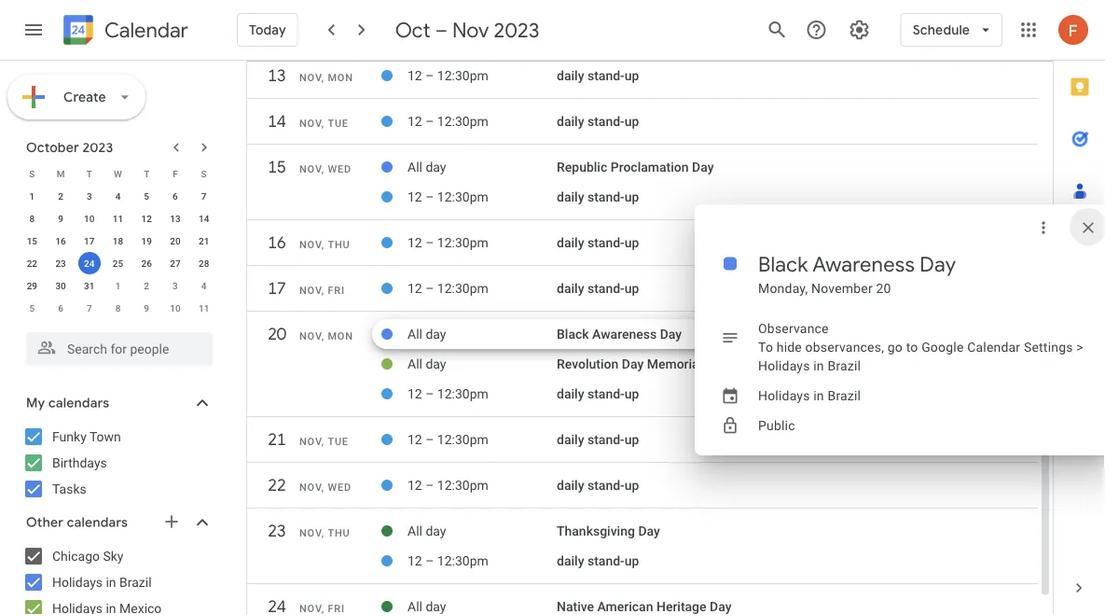 Task type: vqa. For each thing, say whether or not it's contained in the screenshot.
PM corresponding to 7 PM
no



Task type: locate. For each thing, give the bounding box(es) containing it.
16 link
[[260, 226, 294, 259]]

daily stand-up down thanksgiving
[[557, 553, 640, 569]]

1 12 – 12:30pm from the top
[[408, 68, 489, 83]]

1 vertical spatial 4
[[201, 280, 207, 291]]

27 element
[[164, 252, 187, 274]]

nov , tue for 21
[[300, 436, 349, 448]]

20 up the '27'
[[170, 235, 181, 246]]

stand- down 'thanksgiving day' button
[[588, 553, 625, 569]]

stand- inside 16 row
[[588, 235, 625, 250]]

7 up from the top
[[625, 432, 640, 447]]

public
[[759, 418, 796, 433]]

6 up from the top
[[625, 386, 640, 402]]

, for 21
[[322, 436, 325, 448]]

day inside black awareness day monday, november 20
[[921, 251, 957, 277]]

up inside the 15 row group
[[625, 189, 640, 205]]

9 stand- from the top
[[588, 553, 625, 569]]

12 inside 23 row group
[[408, 553, 423, 569]]

1 daily stand-up from the top
[[557, 68, 640, 83]]

0 vertical spatial tue
[[328, 118, 349, 129]]

12:30pm for 14
[[438, 114, 489, 129]]

1 horizontal spatial 7
[[201, 190, 207, 202]]

2 nov , thu from the top
[[300, 527, 350, 539]]

stand- for 16
[[588, 235, 625, 250]]

daily stand-up button for 16
[[557, 235, 640, 250]]

, down the nov , fri
[[322, 330, 325, 342]]

31 element
[[78, 274, 101, 297]]

up for 16
[[625, 235, 640, 250]]

1 vertical spatial wed
[[328, 482, 352, 493]]

12 – 12:30pm for 17
[[408, 281, 489, 296]]

0 vertical spatial 9
[[58, 213, 63, 224]]

7 down 31 element
[[87, 302, 92, 314]]

1 all day from the top
[[408, 159, 447, 175]]

15
[[267, 156, 286, 178], [27, 235, 37, 246]]

up up 14 "row" on the top of page
[[625, 68, 640, 83]]

11
[[113, 213, 123, 224], [199, 302, 209, 314]]

daily stand-up button for 21
[[557, 432, 640, 447]]

10
[[84, 213, 95, 224], [170, 302, 181, 314]]

0 horizontal spatial 9
[[58, 213, 63, 224]]

2 12 – 12:30pm from the top
[[408, 114, 489, 129]]

1 horizontal spatial holidays in brazil
[[759, 388, 862, 403]]

1 down the 25 "element"
[[115, 280, 121, 291]]

nov , tue for 14
[[300, 118, 349, 129]]

0 horizontal spatial awareness
[[593, 326, 657, 342]]

calendars inside the my calendars dropdown button
[[48, 395, 109, 412]]

14 up "21" "element"
[[199, 213, 209, 224]]

12 – 12:30pm inside 16 row
[[408, 235, 489, 250]]

2 12:30pm from the top
[[438, 114, 489, 129]]

nov , mon
[[300, 72, 354, 84], [300, 330, 354, 342]]

daily stand-up button up republic
[[557, 114, 640, 129]]

12 – 12:30pm inside 14 "row"
[[408, 114, 489, 129]]

0 vertical spatial nov , tue
[[300, 118, 349, 129]]

1 wed from the top
[[328, 163, 352, 175]]

6
[[173, 190, 178, 202], [58, 302, 63, 314]]

– inside 22 row
[[426, 478, 434, 493]]

my calendars list
[[4, 422, 231, 504]]

3 daily from the top
[[557, 189, 585, 205]]

all for 23
[[408, 523, 423, 539]]

daily inside 16 row
[[557, 235, 585, 250]]

0 horizontal spatial holidays in brazil
[[52, 574, 152, 590]]

12 – 12:30pm inside 21 row
[[408, 432, 489, 447]]

october
[[26, 139, 79, 156]]

1 vertical spatial 7
[[87, 302, 92, 314]]

12:30pm for 21
[[438, 432, 489, 447]]

4
[[115, 190, 121, 202], [201, 280, 207, 291]]

black for black awareness day
[[557, 326, 589, 342]]

7 daily from the top
[[557, 432, 585, 447]]

7 daily stand-up from the top
[[557, 432, 640, 447]]

12 – 12:30pm cell inside 13 row
[[408, 61, 557, 91]]

nov inside "20" row
[[300, 330, 322, 342]]

today button
[[237, 7, 298, 52]]

nov , thu right 23 link
[[300, 527, 350, 539]]

in inside observance to hide observances, go to google calendar settings > holidays in brazil
[[814, 358, 825, 373]]

row containing s
[[18, 162, 218, 185]]

add other calendars image
[[162, 512, 181, 531]]

22 element
[[21, 252, 43, 274]]

daily inside 21 row
[[557, 432, 585, 447]]

tue for 21
[[328, 436, 349, 448]]

nov , wed
[[300, 163, 352, 175], [300, 482, 352, 493]]

1 horizontal spatial 8
[[115, 302, 121, 314]]

to
[[907, 339, 919, 355]]

12 – 12:30pm cell inside 14 "row"
[[408, 106, 557, 136]]

all day cell inside "23" row
[[408, 516, 557, 546]]

stand- down republic
[[588, 189, 625, 205]]

day right proclamation
[[693, 159, 714, 175]]

oct – nov 2023
[[395, 17, 540, 43]]

0 vertical spatial nov , mon
[[300, 72, 354, 84]]

daily
[[557, 68, 585, 83], [557, 114, 585, 129], [557, 189, 585, 205], [557, 235, 585, 250], [557, 281, 585, 296], [557, 386, 585, 402], [557, 432, 585, 447], [557, 478, 585, 493], [557, 553, 585, 569]]

12 – 12:30pm cell for 16
[[408, 228, 557, 258]]

day for black awareness day
[[660, 326, 682, 342]]

2 12 – 12:30pm cell from the top
[[408, 106, 557, 136]]

day
[[693, 159, 714, 175], [921, 251, 957, 277], [660, 326, 682, 342], [622, 356, 644, 372], [639, 523, 661, 539]]

12 for 23 row group
[[408, 553, 423, 569]]

5 up from the top
[[625, 281, 640, 296]]

12 – 12:30pm for 14
[[408, 114, 489, 129]]

22 inside the 22 link
[[267, 475, 286, 496]]

1 nov , mon from the top
[[300, 72, 354, 84]]

0 horizontal spatial 1
[[29, 190, 35, 202]]

daily stand-up button
[[557, 68, 640, 83], [557, 114, 640, 129], [557, 189, 640, 205], [557, 235, 640, 250], [557, 281, 640, 296], [557, 386, 640, 402], [557, 432, 640, 447], [557, 478, 640, 493], [557, 553, 640, 569]]

8 up the 15 element at the top left
[[29, 213, 35, 224]]

3 , from the top
[[322, 163, 325, 175]]

12 – 12:30pm inside 17 row
[[408, 281, 489, 296]]

awareness for black awareness day monday, november 20
[[813, 251, 916, 277]]

16 up "17" link at top left
[[267, 232, 286, 253]]

day for 23
[[426, 523, 447, 539]]

nov inside 17 row
[[300, 285, 322, 296]]

all day cell
[[408, 152, 557, 182], [408, 319, 557, 349], [408, 349, 557, 379], [408, 516, 557, 546]]

0 horizontal spatial 8
[[29, 213, 35, 224]]

17 element
[[78, 230, 101, 252]]

day up google
[[921, 251, 957, 277]]

12 for 22 row
[[408, 478, 423, 493]]

nov , tue right 14 link
[[300, 118, 349, 129]]

21
[[199, 235, 209, 246], [267, 429, 286, 450]]

tab list
[[1055, 61, 1106, 562]]

daily stand-up up thanksgiving
[[557, 478, 640, 493]]

nov
[[453, 17, 489, 43], [300, 72, 322, 84], [300, 118, 322, 129], [300, 163, 322, 175], [300, 239, 322, 251], [300, 285, 322, 296], [300, 330, 322, 342], [300, 436, 322, 448], [300, 482, 322, 493], [300, 527, 322, 539]]

1 horizontal spatial 11
[[199, 302, 209, 314]]

brazil
[[828, 358, 862, 373], [828, 388, 862, 403], [120, 574, 152, 590]]

9 12:30pm from the top
[[438, 553, 489, 569]]

, inside "20" row
[[322, 330, 325, 342]]

1 vertical spatial awareness
[[593, 326, 657, 342]]

all day for 20
[[408, 326, 447, 342]]

nov , mon down the nov , fri
[[300, 330, 354, 342]]

– for 23 row group
[[426, 553, 434, 569]]

tue right 14 link
[[328, 118, 349, 129]]

1 horizontal spatial 2023
[[494, 17, 540, 43]]

1 horizontal spatial 2
[[144, 280, 149, 291]]

0 vertical spatial holidays
[[759, 358, 811, 373]]

8 daily from the top
[[557, 478, 585, 493]]

, inside 16 row
[[322, 239, 325, 251]]

daily stand-up for 13
[[557, 68, 640, 83]]

12 – 12:30pm cell inside 16 row
[[408, 228, 557, 258]]

fri
[[328, 285, 345, 296]]

25 element
[[107, 252, 129, 274]]

3 day from the top
[[426, 356, 447, 372]]

other calendars list
[[4, 541, 231, 614]]

nov right "20" link
[[300, 330, 322, 342]]

2 all day cell from the top
[[408, 319, 557, 349]]

daily for 14
[[557, 114, 585, 129]]

8 stand- from the top
[[588, 478, 625, 493]]

calendars for my calendars
[[48, 395, 109, 412]]

0 vertical spatial nov , thu
[[300, 239, 350, 251]]

holidays in brazil up 'public'
[[759, 388, 862, 403]]

nov , tue inside 14 "row"
[[300, 118, 349, 129]]

23 link
[[260, 514, 294, 548]]

nov , thu for 16
[[300, 239, 350, 251]]

5 12:30pm from the top
[[438, 281, 489, 296]]

all day for 23
[[408, 523, 447, 539]]

,
[[322, 72, 325, 84], [322, 118, 325, 129], [322, 163, 325, 175], [322, 239, 325, 251], [322, 285, 325, 296], [322, 330, 325, 342], [322, 436, 325, 448], [322, 482, 325, 493], [322, 527, 325, 539]]

3 daily stand-up button from the top
[[557, 189, 640, 205]]

stand- up 14 "row" on the top of page
[[588, 68, 625, 83]]

1 vertical spatial 23
[[267, 520, 286, 542]]

0 horizontal spatial 20
[[170, 235, 181, 246]]

1 nov , thu from the top
[[300, 239, 350, 251]]

3
[[87, 190, 92, 202], [173, 280, 178, 291]]

to
[[759, 339, 774, 355]]

wed
[[328, 163, 352, 175], [328, 482, 352, 493]]

19 element
[[136, 230, 158, 252]]

0 horizontal spatial 15
[[27, 235, 37, 246]]

4 down the 28 element on the left of the page
[[201, 280, 207, 291]]

3 inside november 3 element
[[173, 280, 178, 291]]

daily stand-up for 16
[[557, 235, 640, 250]]

black up the monday,
[[759, 251, 809, 277]]

nov inside 14 "row"
[[300, 118, 322, 129]]

monday,
[[759, 280, 809, 296]]

1 t from the left
[[87, 168, 92, 179]]

1 horizontal spatial 13
[[267, 65, 286, 86]]

17 up the 24
[[84, 235, 95, 246]]

nov for 20
[[300, 330, 322, 342]]

november 10 element
[[164, 297, 187, 319]]

8 12 – 12:30pm cell from the top
[[408, 470, 557, 500]]

observance to hide observances, go to google calendar settings > holidays in brazil
[[759, 321, 1088, 373]]

1 vertical spatial 2
[[144, 280, 149, 291]]

12 element
[[136, 207, 158, 230]]

awareness
[[813, 251, 916, 277], [593, 326, 657, 342]]

1 horizontal spatial 17
[[267, 278, 286, 299]]

daily stand-up up black awareness day
[[557, 281, 640, 296]]

1 vertical spatial nov , mon
[[300, 330, 354, 342]]

0 vertical spatial in
[[814, 358, 825, 373]]

november 6 element
[[50, 297, 72, 319]]

4 up the 11 element
[[115, 190, 121, 202]]

1 horizontal spatial 9
[[144, 302, 149, 314]]

1 vertical spatial nov , tue
[[300, 436, 349, 448]]

4 daily stand-up from the top
[[557, 235, 640, 250]]

20 down black awareness day heading
[[877, 280, 892, 296]]

7 12 – 12:30pm from the top
[[408, 432, 489, 447]]

9
[[58, 213, 63, 224], [144, 302, 149, 314]]

all day inside "20" row
[[408, 326, 447, 342]]

0 horizontal spatial t
[[87, 168, 92, 179]]

16 for 16 link
[[267, 232, 286, 253]]

6 down 30 element
[[58, 302, 63, 314]]

5 down '29' element on the top left
[[29, 302, 35, 314]]

google
[[922, 339, 965, 355]]

nov for 15
[[300, 163, 322, 175]]

all day
[[408, 159, 447, 175], [408, 326, 447, 342], [408, 356, 447, 372], [408, 523, 447, 539]]

1 horizontal spatial 20
[[267, 323, 286, 345]]

1 vertical spatial 15
[[27, 235, 37, 246]]

november 4 element
[[193, 274, 215, 297]]

calendars up chicago sky
[[67, 514, 128, 531]]

1 up from the top
[[625, 68, 640, 83]]

12:30pm inside 14 "row"
[[438, 114, 489, 129]]

tue inside 21 row
[[328, 436, 349, 448]]

1 vertical spatial holidays
[[759, 388, 811, 403]]

7
[[201, 190, 207, 202], [87, 302, 92, 314]]

daily inside 17 row
[[557, 281, 585, 296]]

day inside 15 'row'
[[426, 159, 447, 175]]

27
[[170, 258, 181, 269]]

9 , from the top
[[322, 527, 325, 539]]

daily stand-up down revolution
[[557, 386, 640, 402]]

up down 13 row
[[625, 114, 640, 129]]

row
[[18, 162, 218, 185], [18, 185, 218, 207], [18, 207, 218, 230], [18, 230, 218, 252], [18, 252, 218, 274], [18, 274, 218, 297], [18, 297, 218, 319], [247, 590, 1039, 614]]

0 vertical spatial 17
[[84, 235, 95, 246]]

10 for november 10 element
[[170, 302, 181, 314]]

calendars for other calendars
[[67, 514, 128, 531]]

7 up 14 element
[[201, 190, 207, 202]]

1 horizontal spatial 21
[[267, 429, 286, 450]]

1 horizontal spatial awareness
[[813, 251, 916, 277]]

4 , from the top
[[322, 239, 325, 251]]

0 horizontal spatial 10
[[84, 213, 95, 224]]

revolution day memorial
[[557, 356, 703, 372]]

6 12:30pm from the top
[[438, 386, 489, 402]]

daily stand-up button for 13
[[557, 68, 640, 83]]

cell
[[408, 592, 557, 614]]

13 row
[[247, 59, 1039, 102]]

1 daily stand-up button from the top
[[557, 68, 640, 83]]

16
[[267, 232, 286, 253], [55, 235, 66, 246]]

13 up 20 element
[[170, 213, 181, 224]]

daily stand-up button up 17 row
[[557, 235, 640, 250]]

12:30pm for 22
[[438, 478, 489, 493]]

nov , wed for 15
[[300, 163, 352, 175]]

2 up the november 9 element
[[144, 280, 149, 291]]

hide
[[777, 339, 803, 355]]

0 vertical spatial holidays in brazil
[[759, 388, 862, 403]]

calendar right google
[[968, 339, 1021, 355]]

2 vertical spatial 20
[[267, 323, 286, 345]]

16 inside 16 element
[[55, 235, 66, 246]]

3 down 27 element
[[173, 280, 178, 291]]

stand- for 21
[[588, 432, 625, 447]]

15 link
[[260, 150, 294, 184]]

13 element
[[164, 207, 187, 230]]

–
[[436, 17, 448, 43], [426, 68, 434, 83], [426, 114, 434, 129], [426, 189, 434, 205], [426, 235, 434, 250], [426, 281, 434, 296], [426, 386, 434, 402], [426, 432, 434, 447], [426, 478, 434, 493], [426, 553, 434, 569]]

daily stand-up button up 14 "row" on the top of page
[[557, 68, 640, 83]]

– inside the 15 row group
[[426, 189, 434, 205]]

observances,
[[806, 339, 885, 355]]

holidays down chicago
[[52, 574, 103, 590]]

22
[[27, 258, 37, 269], [267, 475, 286, 496]]

10 for 10 element
[[84, 213, 95, 224]]

20 inside black awareness day monday, november 20
[[877, 280, 892, 296]]

12 – 12:30pm inside 13 row
[[408, 68, 489, 83]]

– for 14 "row" on the top of page
[[426, 114, 434, 129]]

stand- inside 20 row group
[[588, 386, 625, 402]]

daily stand-up for 22
[[557, 478, 640, 493]]

nov right 16 link
[[300, 239, 322, 251]]

7 , from the top
[[322, 436, 325, 448]]

row group
[[18, 185, 218, 319]]

daily stand-up button up 22 row
[[557, 432, 640, 447]]

black inside "20" row
[[557, 326, 589, 342]]

15 for the 15 element at the top left
[[27, 235, 37, 246]]

None search field
[[0, 325, 231, 366]]

1 vertical spatial 20
[[877, 280, 892, 296]]

daily for 21
[[557, 432, 585, 447]]

nov , thu up the nov , fri
[[300, 239, 350, 251]]

, inside 14 "row"
[[322, 118, 325, 129]]

mon for 20
[[328, 330, 354, 342]]

, right the 22 link
[[322, 482, 325, 493]]

21 up 28
[[199, 235, 209, 246]]

2 daily stand-up from the top
[[557, 114, 640, 129]]

4 all from the top
[[408, 523, 423, 539]]

9 daily stand-up button from the top
[[557, 553, 640, 569]]

1 vertical spatial 6
[[58, 302, 63, 314]]

stand- inside 17 row
[[588, 281, 625, 296]]

daily stand-up down republic
[[557, 189, 640, 205]]

17 inside row
[[267, 278, 286, 299]]

create
[[63, 89, 106, 105]]

tue for 14
[[328, 118, 349, 129]]

daily stand-up button inside 16 row
[[557, 235, 640, 250]]

1 horizontal spatial 14
[[267, 111, 286, 132]]

6 daily stand-up button from the top
[[557, 386, 640, 402]]

day for black awareness day monday, november 20
[[921, 251, 957, 277]]

, inside "23" row
[[322, 527, 325, 539]]

chicago sky
[[52, 548, 124, 564]]

13 inside the 13 element
[[170, 213, 181, 224]]

23 up the 30
[[55, 258, 66, 269]]

29 element
[[21, 274, 43, 297]]

nov right the 22 link
[[300, 482, 322, 493]]

daily stand-up button up thanksgiving
[[557, 478, 640, 493]]

nov , wed inside 22 row
[[300, 482, 352, 493]]

thu inside 16 row
[[328, 239, 350, 251]]

12 inside 21 row
[[408, 432, 423, 447]]

7 12:30pm from the top
[[438, 432, 489, 447]]

stand- up black awareness day
[[588, 281, 625, 296]]

, for 16
[[322, 239, 325, 251]]

0 vertical spatial 2
[[58, 190, 63, 202]]

up inside 14 "row"
[[625, 114, 640, 129]]

nov , wed right the 22 link
[[300, 482, 352, 493]]

black awareness day heading
[[759, 251, 957, 277]]

8 , from the top
[[322, 482, 325, 493]]

1 horizontal spatial s
[[201, 168, 207, 179]]

stand- inside 21 row
[[588, 432, 625, 447]]

, up the nov , fri
[[322, 239, 325, 251]]

1 vertical spatial in
[[814, 388, 825, 403]]

9 12 – 12:30pm from the top
[[408, 553, 489, 569]]

17 link
[[260, 272, 294, 305]]

black up revolution
[[557, 326, 589, 342]]

1 vertical spatial 1
[[115, 280, 121, 291]]

stand-
[[588, 68, 625, 83], [588, 114, 625, 129], [588, 189, 625, 205], [588, 235, 625, 250], [588, 281, 625, 296], [588, 386, 625, 402], [588, 432, 625, 447], [588, 478, 625, 493], [588, 553, 625, 569]]

0 horizontal spatial 14
[[199, 213, 209, 224]]

1 mon from the top
[[328, 72, 354, 84]]

, right 13 link
[[322, 72, 325, 84]]

daily stand-up button down thanksgiving
[[557, 553, 640, 569]]

black
[[759, 251, 809, 277], [557, 326, 589, 342]]

12:30pm inside 16 row
[[438, 235, 489, 250]]

nov , tue
[[300, 118, 349, 129], [300, 436, 349, 448]]

18 element
[[107, 230, 129, 252]]

1 vertical spatial thu
[[328, 527, 350, 539]]

3 all from the top
[[408, 356, 423, 372]]

s
[[29, 168, 35, 179], [201, 168, 207, 179]]

all day for 15
[[408, 159, 447, 175]]

up down 16 row
[[625, 281, 640, 296]]

15 up 22 element
[[27, 235, 37, 246]]

up inside 21 row
[[625, 432, 640, 447]]

4 all day cell from the top
[[408, 516, 557, 546]]

, inside 21 row
[[322, 436, 325, 448]]

nov , mon right 13 link
[[300, 72, 354, 84]]

mon inside 13 row
[[328, 72, 354, 84]]

thu right 23 link
[[328, 527, 350, 539]]

6 stand- from the top
[[588, 386, 625, 402]]

awareness up revolution day memorial
[[593, 326, 657, 342]]

nov , thu inside 16 row
[[300, 239, 350, 251]]

my calendars
[[26, 395, 109, 412]]

daily for 22
[[557, 478, 585, 493]]

november 8 element
[[107, 297, 129, 319]]

wed right the 22 link
[[328, 482, 352, 493]]

revolution day memorial button
[[557, 356, 703, 372]]

13 up 14 link
[[267, 65, 286, 86]]

day up the memorial
[[660, 326, 682, 342]]

0 vertical spatial 6
[[173, 190, 178, 202]]

12 – 12:30pm cell inside 20 row group
[[408, 379, 557, 409]]

t right m
[[87, 168, 92, 179]]

3 12 – 12:30pm from the top
[[408, 189, 489, 205]]

daily inside 14 "row"
[[557, 114, 585, 129]]

8
[[29, 213, 35, 224], [115, 302, 121, 314]]

23 down the 22 link
[[267, 520, 286, 542]]

– inside 17 row
[[426, 281, 434, 296]]

calendars up funky town
[[48, 395, 109, 412]]

12:30pm for 17
[[438, 281, 489, 296]]

18
[[113, 235, 123, 246]]

2 vertical spatial in
[[106, 574, 116, 590]]

8 daily stand-up from the top
[[557, 478, 640, 493]]

1 horizontal spatial 3
[[173, 280, 178, 291]]

stand- inside 13 row
[[588, 68, 625, 83]]

8 12 – 12:30pm from the top
[[408, 478, 489, 493]]

17 down 16 link
[[267, 278, 286, 299]]

stand- up 17 row
[[588, 235, 625, 250]]

13
[[267, 65, 286, 86], [170, 213, 181, 224]]

9 daily stand-up from the top
[[557, 553, 640, 569]]

14 up the 15 link
[[267, 111, 286, 132]]

9 up 16 element
[[58, 213, 63, 224]]

2 mon from the top
[[328, 330, 354, 342]]

12:30pm for 16
[[438, 235, 489, 250]]

1 vertical spatial 9
[[144, 302, 149, 314]]

funky
[[52, 429, 87, 444]]

nov inside 16 row
[[300, 239, 322, 251]]

15 down 14 link
[[267, 156, 286, 178]]

2 , from the top
[[322, 118, 325, 129]]

12:30pm
[[438, 68, 489, 83], [438, 114, 489, 129], [438, 189, 489, 205], [438, 235, 489, 250], [438, 281, 489, 296], [438, 386, 489, 402], [438, 432, 489, 447], [438, 478, 489, 493], [438, 553, 489, 569]]

nov inside "23" row
[[300, 527, 322, 539]]

0 vertical spatial wed
[[328, 163, 352, 175]]

21 inside "element"
[[199, 235, 209, 246]]

daily stand-up button inside 14 "row"
[[557, 114, 640, 129]]

tue
[[328, 118, 349, 129], [328, 436, 349, 448]]

2 vertical spatial holidays
[[52, 574, 103, 590]]

14 element
[[193, 207, 215, 230]]

0 horizontal spatial 3
[[87, 190, 92, 202]]

up down revolution day memorial button
[[625, 386, 640, 402]]

6 daily stand-up from the top
[[557, 386, 640, 402]]

, right 14 link
[[322, 118, 325, 129]]

nov right 14 link
[[300, 118, 322, 129]]

1 , from the top
[[322, 72, 325, 84]]

up for 13
[[625, 68, 640, 83]]

daily stand-up button down revolution
[[557, 386, 640, 402]]

13 for 13 link
[[267, 65, 286, 86]]

all
[[408, 159, 423, 175], [408, 326, 423, 342], [408, 356, 423, 372], [408, 523, 423, 539]]

14 link
[[260, 105, 294, 138]]

7 stand- from the top
[[588, 432, 625, 447]]

daily stand-up inside 17 row
[[557, 281, 640, 296]]

11 up 18
[[113, 213, 123, 224]]

12:30pm inside 22 row
[[438, 478, 489, 493]]

up
[[625, 68, 640, 83], [625, 114, 640, 129], [625, 189, 640, 205], [625, 235, 640, 250], [625, 281, 640, 296], [625, 386, 640, 402], [625, 432, 640, 447], [625, 478, 640, 493], [625, 553, 640, 569]]

1 horizontal spatial t
[[144, 168, 150, 179]]

up down republic proclamation day
[[625, 189, 640, 205]]

nov , mon for 20
[[300, 330, 354, 342]]

12 – 12:30pm for 21
[[408, 432, 489, 447]]

13 inside 13 link
[[267, 65, 286, 86]]

2 daily stand-up button from the top
[[557, 114, 640, 129]]

7 daily stand-up button from the top
[[557, 432, 640, 447]]

nov right 21 link
[[300, 436, 322, 448]]

up up 22 row
[[625, 432, 640, 447]]

12 inside the 15 row group
[[408, 189, 423, 205]]

21 for "21" "element"
[[199, 235, 209, 246]]

up down 21 row
[[625, 478, 640, 493]]

0 horizontal spatial s
[[29, 168, 35, 179]]

up inside 16 row
[[625, 235, 640, 250]]

1 vertical spatial black
[[557, 326, 589, 342]]

1 horizontal spatial 10
[[170, 302, 181, 314]]

nov right 13 link
[[300, 72, 322, 84]]

1 day from the top
[[426, 159, 447, 175]]

3 all day cell from the top
[[408, 349, 557, 379]]

1 horizontal spatial 22
[[267, 475, 286, 496]]

, right 21 link
[[322, 436, 325, 448]]

republic
[[557, 159, 608, 175]]

tue right 21 link
[[328, 436, 349, 448]]

brazil inside other calendars list
[[120, 574, 152, 590]]

calendar heading
[[101, 17, 188, 43]]

, for 14
[[322, 118, 325, 129]]

0 horizontal spatial black
[[557, 326, 589, 342]]

1
[[29, 190, 35, 202], [115, 280, 121, 291]]

9 12 – 12:30pm cell from the top
[[408, 546, 557, 576]]

2 nov , mon from the top
[[300, 330, 354, 342]]

1 horizontal spatial 23
[[267, 520, 286, 542]]

0 horizontal spatial 23
[[55, 258, 66, 269]]

0 vertical spatial 5
[[144, 190, 149, 202]]

nov , mon inside 13 row
[[300, 72, 354, 84]]

2 day from the top
[[426, 326, 447, 342]]

awareness for black awareness day
[[593, 326, 657, 342]]

daily stand-up button for 14
[[557, 114, 640, 129]]

11 element
[[107, 207, 129, 230]]

1 vertical spatial calendar
[[968, 339, 1021, 355]]

2 wed from the top
[[328, 482, 352, 493]]

up for 22
[[625, 478, 640, 493]]

, inside 13 row
[[322, 72, 325, 84]]

4 up from the top
[[625, 235, 640, 250]]

0 horizontal spatial 13
[[170, 213, 181, 224]]

calendar inside observance to hide observances, go to google calendar settings > holidays in brazil
[[968, 339, 1021, 355]]

26
[[141, 258, 152, 269]]

0 vertical spatial 14
[[267, 111, 286, 132]]

20
[[170, 235, 181, 246], [877, 280, 892, 296], [267, 323, 286, 345]]

6 12 – 12:30pm from the top
[[408, 386, 489, 402]]

holidays down hide
[[759, 358, 811, 373]]

2 thu from the top
[[328, 527, 350, 539]]

day for 15
[[426, 159, 447, 175]]

day inside "23" row
[[426, 523, 447, 539]]

0 vertical spatial nov , wed
[[300, 163, 352, 175]]

3 up from the top
[[625, 189, 640, 205]]

1 vertical spatial 2023
[[83, 139, 113, 156]]

day inside "20" row
[[660, 326, 682, 342]]

day inside "20" row
[[426, 326, 447, 342]]

1 daily from the top
[[557, 68, 585, 83]]

daily stand-up up 22 row
[[557, 432, 640, 447]]

12 – 12:30pm
[[408, 68, 489, 83], [408, 114, 489, 129], [408, 189, 489, 205], [408, 235, 489, 250], [408, 281, 489, 296], [408, 386, 489, 402], [408, 432, 489, 447], [408, 478, 489, 493], [408, 553, 489, 569]]

row containing 1
[[18, 185, 218, 207]]

mon inside "20" row
[[328, 330, 354, 342]]

all day cell for 15
[[408, 152, 557, 182]]

5 daily from the top
[[557, 281, 585, 296]]

1 stand- from the top
[[588, 68, 625, 83]]

day
[[426, 159, 447, 175], [426, 326, 447, 342], [426, 356, 447, 372], [426, 523, 447, 539]]

2 t from the left
[[144, 168, 150, 179]]

1 vertical spatial holidays in brazil
[[52, 574, 152, 590]]

12 for 16 row
[[408, 235, 423, 250]]

0 horizontal spatial 16
[[55, 235, 66, 246]]

8 daily stand-up button from the top
[[557, 478, 640, 493]]

up for 14
[[625, 114, 640, 129]]

9 up from the top
[[625, 553, 640, 569]]

1 horizontal spatial black
[[759, 251, 809, 277]]

calendar up create
[[105, 17, 188, 43]]

november 5 element
[[21, 297, 43, 319]]

1 nov , tue from the top
[[300, 118, 349, 129]]

0 vertical spatial 7
[[201, 190, 207, 202]]

26 element
[[136, 252, 158, 274]]

day down black awareness day button
[[622, 356, 644, 372]]

, left fri at the left top of the page
[[322, 285, 325, 296]]

daily stand-up inside 13 row
[[557, 68, 640, 83]]

birthdays
[[52, 455, 107, 470]]

2023
[[494, 17, 540, 43], [83, 139, 113, 156]]

0 vertical spatial 10
[[84, 213, 95, 224]]

november 9 element
[[136, 297, 158, 319]]

1 vertical spatial 22
[[267, 475, 286, 496]]

nov , tue inside 21 row
[[300, 436, 349, 448]]

17 inside october 2023 grid
[[84, 235, 95, 246]]

2 all from the top
[[408, 326, 423, 342]]

0 horizontal spatial 17
[[84, 235, 95, 246]]

up inside 22 row
[[625, 478, 640, 493]]

nov right the 15 link
[[300, 163, 322, 175]]

30
[[55, 280, 66, 291]]

12 – 12:30pm cell
[[408, 61, 557, 91], [408, 106, 557, 136], [408, 182, 557, 212], [408, 228, 557, 258], [408, 273, 557, 303], [408, 379, 557, 409], [408, 425, 557, 455], [408, 470, 557, 500], [408, 546, 557, 576]]

3 12 – 12:30pm cell from the top
[[408, 182, 557, 212]]

5
[[144, 190, 149, 202], [29, 302, 35, 314]]

holidays in brazil down sky
[[52, 574, 152, 590]]

daily stand-up inside 14 "row"
[[557, 114, 640, 129]]

daily stand-up
[[557, 68, 640, 83], [557, 114, 640, 129], [557, 189, 640, 205], [557, 235, 640, 250], [557, 281, 640, 296], [557, 386, 640, 402], [557, 432, 640, 447], [557, 478, 640, 493], [557, 553, 640, 569]]

4 12:30pm from the top
[[438, 235, 489, 250]]

2 daily from the top
[[557, 114, 585, 129]]

7 12 – 12:30pm cell from the top
[[408, 425, 557, 455]]

row containing 8
[[18, 207, 218, 230]]

1 vertical spatial tue
[[328, 436, 349, 448]]

5 stand- from the top
[[588, 281, 625, 296]]

2 down m
[[58, 190, 63, 202]]

24 cell
[[75, 252, 104, 274]]

row containing 22
[[18, 252, 218, 274]]

, right the 15 link
[[322, 163, 325, 175]]

1 vertical spatial calendars
[[67, 514, 128, 531]]

0 horizontal spatial 11
[[113, 213, 123, 224]]

0 horizontal spatial 21
[[199, 235, 209, 246]]

0 vertical spatial 13
[[267, 65, 286, 86]]

8 12:30pm from the top
[[438, 478, 489, 493]]

12 – 12:30pm inside the 15 row group
[[408, 189, 489, 205]]

up up 17 row
[[625, 235, 640, 250]]

5 daily stand-up button from the top
[[557, 281, 640, 296]]

22 down 21 link
[[267, 475, 286, 496]]

12 inside row
[[141, 213, 152, 224]]

12 – 12:30pm cell inside 22 row
[[408, 470, 557, 500]]

0 horizontal spatial 6
[[58, 302, 63, 314]]

2 nov , wed from the top
[[300, 482, 352, 493]]

, for 20
[[322, 330, 325, 342]]

9 daily from the top
[[557, 553, 585, 569]]

m
[[57, 168, 65, 179]]

0 vertical spatial calendars
[[48, 395, 109, 412]]

1 vertical spatial 8
[[115, 302, 121, 314]]

1 nov , wed from the top
[[300, 163, 352, 175]]

4 daily stand-up button from the top
[[557, 235, 640, 250]]

4 12 – 12:30pm from the top
[[408, 235, 489, 250]]

all day inside 15 'row'
[[408, 159, 447, 175]]

– inside 23 row group
[[426, 553, 434, 569]]

1 all day cell from the top
[[408, 152, 557, 182]]

nov for 13
[[300, 72, 322, 84]]

create button
[[7, 75, 145, 119]]

daily stand-up up 14 "row" on the top of page
[[557, 68, 640, 83]]

, inside 17 row
[[322, 285, 325, 296]]

t
[[87, 168, 92, 179], [144, 168, 150, 179]]

1 vertical spatial 14
[[199, 213, 209, 224]]

0 vertical spatial 3
[[87, 190, 92, 202]]

21 link
[[260, 423, 294, 456]]

3 stand- from the top
[[588, 189, 625, 205]]

6 up the 13 element at the left of page
[[173, 190, 178, 202]]

1 12:30pm from the top
[[438, 68, 489, 83]]

awareness inside black awareness day monday, november 20
[[813, 251, 916, 277]]

0 vertical spatial 15
[[267, 156, 286, 178]]

day for 20
[[426, 326, 447, 342]]

– inside 21 row
[[426, 432, 434, 447]]

0 horizontal spatial calendar
[[105, 17, 188, 43]]

nov for 21
[[300, 436, 322, 448]]

other calendars button
[[4, 508, 231, 538]]

1 tue from the top
[[328, 118, 349, 129]]

4 daily from the top
[[557, 235, 585, 250]]

23
[[55, 258, 66, 269], [267, 520, 286, 542]]

23 row group
[[247, 514, 1039, 584]]

0 vertical spatial 20
[[170, 235, 181, 246]]

november 11 element
[[193, 297, 215, 319]]

12 – 12:30pm cell for 21
[[408, 425, 557, 455]]

4 day from the top
[[426, 523, 447, 539]]

5 12 – 12:30pm cell from the top
[[408, 273, 557, 303]]

17 row
[[247, 272, 1039, 315]]

, for 13
[[322, 72, 325, 84]]

Search for people text field
[[37, 332, 202, 366]]

13 link
[[260, 59, 294, 92]]

2 up from the top
[[625, 114, 640, 129]]

1 vertical spatial nov , wed
[[300, 482, 352, 493]]

8 up from the top
[[625, 478, 640, 493]]

all inside "20" row
[[408, 326, 423, 342]]

november 1 element
[[107, 274, 129, 297]]

10 down november 3 element
[[170, 302, 181, 314]]

1 vertical spatial nov , thu
[[300, 527, 350, 539]]

20 down "17" link at top left
[[267, 323, 286, 345]]

daily stand-up inside 22 row
[[557, 478, 640, 493]]

stand- for 14
[[588, 114, 625, 129]]

1 horizontal spatial 16
[[267, 232, 286, 253]]

6 12 – 12:30pm cell from the top
[[408, 379, 557, 409]]



Task type: describe. For each thing, give the bounding box(es) containing it.
10 element
[[78, 207, 101, 230]]

24
[[84, 258, 95, 269]]

6 inside "november 6" element
[[58, 302, 63, 314]]

20 row group
[[247, 317, 1039, 417]]

, for 17
[[322, 285, 325, 296]]

proclamation
[[611, 159, 689, 175]]

memorial
[[647, 356, 703, 372]]

in inside other calendars list
[[106, 574, 116, 590]]

daily stand-up button for 17
[[557, 281, 640, 296]]

wed for 15
[[328, 163, 352, 175]]

calendar element
[[60, 11, 188, 52]]

23 element
[[50, 252, 72, 274]]

0 vertical spatial 8
[[29, 213, 35, 224]]

tasks
[[52, 481, 87, 497]]

11 for the 11 element
[[113, 213, 123, 224]]

chicago
[[52, 548, 100, 564]]

12 inside 20 row group
[[408, 386, 423, 402]]

2 s from the left
[[201, 168, 207, 179]]

15 row group
[[247, 150, 1039, 220]]

0 vertical spatial 1
[[29, 190, 35, 202]]

other calendars
[[26, 514, 128, 531]]

row containing 5
[[18, 297, 218, 319]]

12 for 17 row
[[408, 281, 423, 296]]

12 – 12:30pm cell for 13
[[408, 61, 557, 91]]

thanksgiving day button
[[557, 523, 661, 539]]

row containing 29
[[18, 274, 218, 297]]

settings menu image
[[849, 19, 871, 41]]

sky
[[103, 548, 124, 564]]

october 2023 grid
[[18, 162, 218, 319]]

12 – 12:30pm cell inside the 15 row group
[[408, 182, 557, 212]]

wed for 22
[[328, 482, 352, 493]]

observance
[[759, 321, 829, 336]]

daily inside the 15 row group
[[557, 189, 585, 205]]

16 element
[[50, 230, 72, 252]]

stand- for 22
[[588, 478, 625, 493]]

1 horizontal spatial 4
[[201, 280, 207, 291]]

11 for november 11 element
[[199, 302, 209, 314]]

main drawer image
[[22, 19, 45, 41]]

>
[[1077, 339, 1084, 355]]

12 – 12:30pm cell for 22
[[408, 470, 557, 500]]

20 for 20 element
[[170, 235, 181, 246]]

12 for 14 "row" on the top of page
[[408, 114, 423, 129]]

21 row
[[247, 423, 1039, 466]]

12:30pm inside 20 row group
[[438, 386, 489, 402]]

, for 23
[[322, 527, 325, 539]]

mon for 13
[[328, 72, 354, 84]]

today
[[249, 21, 286, 38]]

daily stand-up inside 23 row group
[[557, 553, 640, 569]]

daily stand-up for 17
[[557, 281, 640, 296]]

thanksgiving
[[557, 523, 635, 539]]

24, today element
[[78, 252, 101, 274]]

15 for the 15 link
[[267, 156, 286, 178]]

republic proclamation day button
[[557, 159, 714, 175]]

stand- for 13
[[588, 68, 625, 83]]

stand- inside 23 row group
[[588, 553, 625, 569]]

up inside 20 row group
[[625, 386, 640, 402]]

nov , fri
[[300, 285, 345, 296]]

funky town
[[52, 429, 121, 444]]

nov , wed for 22
[[300, 482, 352, 493]]

daily stand-up button for 22
[[557, 478, 640, 493]]

23 row
[[247, 514, 1039, 557]]

black awareness day button
[[557, 326, 682, 342]]

row group containing 1
[[18, 185, 218, 319]]

– for the 15 row group
[[426, 189, 434, 205]]

0 horizontal spatial 2023
[[83, 139, 113, 156]]

12 – 12:30pm inside 23 row group
[[408, 553, 489, 569]]

row containing 15
[[18, 230, 218, 252]]

thu for 23
[[328, 527, 350, 539]]

16 for 16 element
[[55, 235, 66, 246]]

schedule button
[[901, 7, 1003, 52]]

town
[[90, 429, 121, 444]]

daily stand-up for 21
[[557, 432, 640, 447]]

23 for 23 link
[[267, 520, 286, 542]]

november
[[812, 280, 873, 296]]

daily stand-up button inside 20 row group
[[557, 386, 640, 402]]

– for 13 row
[[426, 68, 434, 83]]

12:30pm inside the 15 row group
[[438, 189, 489, 205]]

30 element
[[50, 274, 72, 297]]

5 inside the november 5 element
[[29, 302, 35, 314]]

12 – 12:30pm for 13
[[408, 68, 489, 83]]

21 for 21 link
[[267, 429, 286, 450]]

20 row
[[247, 317, 1039, 360]]

28
[[199, 258, 209, 269]]

nov for 17
[[300, 285, 322, 296]]

21 element
[[193, 230, 215, 252]]

daily inside 23 row group
[[557, 553, 585, 569]]

19
[[141, 235, 152, 246]]

november 3 element
[[164, 274, 187, 297]]

november 7 element
[[78, 297, 101, 319]]

up for 17
[[625, 281, 640, 296]]

nov , thu for 23
[[300, 527, 350, 539]]

14 row
[[247, 105, 1039, 147]]

12 – 12:30pm inside 20 row group
[[408, 386, 489, 402]]

, for 15
[[322, 163, 325, 175]]

daily for 13
[[557, 68, 585, 83]]

all for 15
[[408, 159, 423, 175]]

daily for 17
[[557, 281, 585, 296]]

nov right oct
[[453, 17, 489, 43]]

settings
[[1025, 339, 1074, 355]]

20 element
[[164, 230, 187, 252]]

1 horizontal spatial 5
[[144, 190, 149, 202]]

nov , mon for 13
[[300, 72, 354, 84]]

daily for 16
[[557, 235, 585, 250]]

0 vertical spatial 2023
[[494, 17, 540, 43]]

12 – 12:30pm cell for 17
[[408, 273, 557, 303]]

schedule
[[913, 21, 971, 38]]

1 s from the left
[[29, 168, 35, 179]]

oct
[[395, 17, 431, 43]]

daily stand-up button inside the 15 row group
[[557, 189, 640, 205]]

black for black awareness day monday, november 20
[[759, 251, 809, 277]]

daily stand-up inside 20 row group
[[557, 386, 640, 402]]

nov for 23
[[300, 527, 322, 539]]

, for 22
[[322, 482, 325, 493]]

17 for "17" link at top left
[[267, 278, 286, 299]]

other
[[26, 514, 64, 531]]

my calendars button
[[4, 388, 231, 418]]

– inside 20 row group
[[426, 386, 434, 402]]

12 for the 15 row group
[[408, 189, 423, 205]]

republic proclamation day
[[557, 159, 714, 175]]

up for 21
[[625, 432, 640, 447]]

14 for 14 element
[[199, 213, 209, 224]]

22 row
[[247, 469, 1039, 511]]

day inside "23" row
[[639, 523, 661, 539]]

thanksgiving day
[[557, 523, 661, 539]]

12 for 13 row
[[408, 68, 423, 83]]

daily stand-up inside the 15 row group
[[557, 189, 640, 205]]

nov for 22
[[300, 482, 322, 493]]

w
[[114, 168, 122, 179]]

22 for the 22 link
[[267, 475, 286, 496]]

0 vertical spatial 4
[[115, 190, 121, 202]]

28 element
[[193, 252, 215, 274]]

3 all day from the top
[[408, 356, 447, 372]]

stand- for 17
[[588, 281, 625, 296]]

12 – 12:30pm cell inside 23 row group
[[408, 546, 557, 576]]

daily inside 20 row group
[[557, 386, 585, 402]]

1 horizontal spatial 6
[[173, 190, 178, 202]]

holidays in brazil inside other calendars list
[[52, 574, 152, 590]]

31
[[84, 280, 95, 291]]

– for 22 row
[[426, 478, 434, 493]]

– for 21 row
[[426, 432, 434, 447]]

calendar inside calendar element
[[105, 17, 188, 43]]

22 link
[[260, 469, 294, 502]]

15 element
[[21, 230, 43, 252]]

revolution
[[557, 356, 619, 372]]

– for 17 row
[[426, 281, 434, 296]]

29
[[27, 280, 37, 291]]

– for 16 row
[[426, 235, 434, 250]]

17 for '17' element
[[84, 235, 95, 246]]

1 vertical spatial brazil
[[828, 388, 862, 403]]

day for republic proclamation day
[[693, 159, 714, 175]]

14 for 14 link
[[267, 111, 286, 132]]

22 for 22 element
[[27, 258, 37, 269]]

25
[[113, 258, 123, 269]]

my
[[26, 395, 45, 412]]

12:30pm inside 23 row group
[[438, 553, 489, 569]]

brazil inside observance to hide observances, go to google calendar settings > holidays in brazil
[[828, 358, 862, 373]]

7 inside "element"
[[87, 302, 92, 314]]

20 link
[[260, 317, 294, 351]]

15 row
[[247, 150, 1039, 193]]

black awareness day
[[557, 326, 682, 342]]

1 horizontal spatial 1
[[115, 280, 121, 291]]

16 row
[[247, 226, 1039, 269]]

go
[[888, 339, 903, 355]]

holidays inside other calendars list
[[52, 574, 103, 590]]

nov for 14
[[300, 118, 322, 129]]

holidays inside observance to hide observances, go to google calendar settings > holidays in brazil
[[759, 358, 811, 373]]

13 for the 13 element at the left of page
[[170, 213, 181, 224]]

12:30pm for 13
[[438, 68, 489, 83]]

up inside 23 row group
[[625, 553, 640, 569]]

november 2 element
[[136, 274, 158, 297]]

f
[[173, 168, 178, 179]]

stand- inside the 15 row group
[[588, 189, 625, 205]]

black awareness day monday, november 20
[[759, 251, 957, 296]]

october 2023
[[26, 139, 113, 156]]



